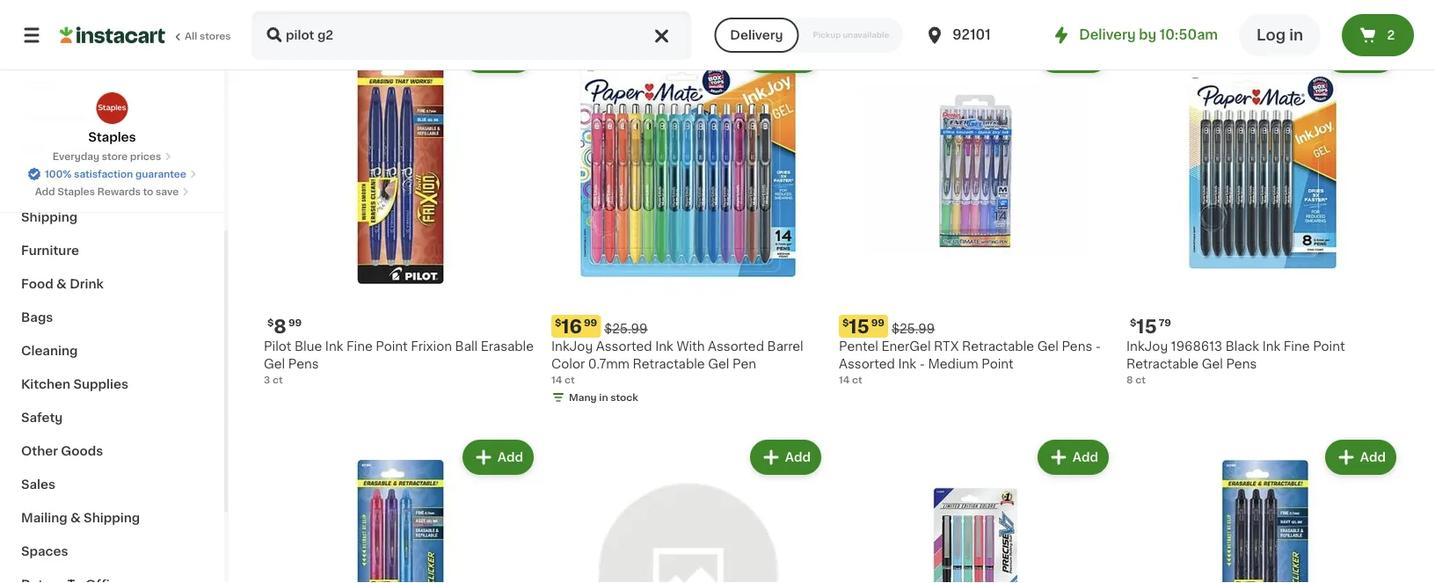 Task type: locate. For each thing, give the bounding box(es) containing it.
1 15 from the left
[[849, 317, 870, 336]]

product group
[[264, 34, 537, 387], [551, 34, 825, 408], [839, 34, 1113, 387], [1127, 34, 1400, 387], [264, 436, 537, 583], [551, 436, 825, 583], [839, 436, 1113, 583], [1127, 436, 1400, 583]]

0 horizontal spatial -
[[920, 358, 925, 370]]

2 horizontal spatial retractable
[[1127, 358, 1199, 370]]

8 inside product group
[[274, 317, 287, 336]]

14 down color
[[551, 375, 562, 385]]

1 horizontal spatial -
[[1096, 340, 1101, 353]]

99 inside $ 15 99
[[871, 318, 885, 328]]

in inside product group
[[599, 393, 608, 402]]

$25.99 up energel
[[892, 323, 935, 335]]

0 horizontal spatial delivery
[[730, 29, 783, 41]]

ink inside pentel energel rtx retractable gel pens - assorted ink - medium point 14 ct
[[898, 358, 917, 370]]

ink inside inkjoy 1968613 black ink fine point retractable gel pens 8 ct
[[1263, 340, 1281, 353]]

0 vertical spatial 8
[[274, 317, 287, 336]]

& right mailing in the bottom left of the page
[[70, 512, 81, 524]]

& inside "link"
[[56, 278, 67, 290]]

fine right black
[[1284, 340, 1310, 353]]

gel inside pilot blue ink fine point frixion ball erasable gel pens 3 ct
[[264, 358, 285, 370]]

2 $25.99 from the left
[[892, 323, 935, 335]]

rewards
[[97, 187, 141, 197]]

inkjoy down "$ 15 79"
[[1127, 340, 1168, 353]]

cleaning link
[[11, 334, 214, 368]]

1 vertical spatial &
[[70, 512, 81, 524]]

99 up pentel
[[871, 318, 885, 328]]

many
[[569, 393, 597, 402]]

& right 'food'
[[56, 278, 67, 290]]

inkjoy for retractable
[[1127, 340, 1168, 353]]

everyday store prices
[[53, 152, 161, 161]]

0 horizontal spatial retractable
[[633, 358, 705, 370]]

$25.99
[[605, 323, 648, 335], [892, 323, 935, 335]]

$25.99 inside product group
[[605, 323, 648, 335]]

1 vertical spatial staples
[[57, 187, 95, 197]]

8 down "$ 15 79"
[[1127, 375, 1133, 385]]

ink down energel
[[898, 358, 917, 370]]

point left frixion
[[376, 340, 408, 353]]

ink left with
[[655, 340, 674, 353]]

3 99 from the left
[[871, 318, 885, 328]]

$ up pilot
[[267, 318, 274, 328]]

assorted inside pentel energel rtx retractable gel pens - assorted ink - medium point 14 ct
[[839, 358, 895, 370]]

0 horizontal spatial 99
[[288, 318, 302, 328]]

paper
[[21, 77, 58, 90]]

2 horizontal spatial 99
[[871, 318, 885, 328]]

1 horizontal spatial pens
[[1062, 340, 1093, 353]]

$15.99 original price: $25.99 element
[[839, 315, 1113, 338]]

inkjoy inside inkjoy 1968613 black ink fine point retractable gel pens 8 ct
[[1127, 340, 1168, 353]]

1 horizontal spatial shipping
[[84, 512, 140, 524]]

furniture
[[21, 245, 79, 257]]

mailing
[[21, 512, 67, 524]]

1 vertical spatial shipping
[[84, 512, 140, 524]]

assorted
[[596, 340, 652, 353], [708, 340, 764, 353], [839, 358, 895, 370]]

retractable
[[962, 340, 1034, 353], [633, 358, 705, 370], [1127, 358, 1199, 370]]

gel up '3'
[[264, 358, 285, 370]]

$ up pentel
[[843, 318, 849, 328]]

1 horizontal spatial 14
[[839, 375, 850, 385]]

1 horizontal spatial retractable
[[962, 340, 1034, 353]]

cleaning
[[21, 345, 78, 357]]

1 horizontal spatial 15
[[1137, 317, 1157, 336]]

assorted up 0.7mm
[[596, 340, 652, 353]]

$ inside "$ 15 79"
[[1130, 318, 1137, 328]]

retractable down 1968613
[[1127, 358, 1199, 370]]

4 $ from the left
[[1130, 318, 1137, 328]]

bags
[[21, 311, 53, 324]]

0 vertical spatial &
[[56, 278, 67, 290]]

delivery
[[1079, 29, 1136, 41], [730, 29, 783, 41]]

ink right blue
[[325, 340, 343, 353]]

0 horizontal spatial 14
[[551, 375, 562, 385]]

1 horizontal spatial &
[[70, 512, 81, 524]]

0 vertical spatial in
[[1290, 28, 1304, 43]]

pens
[[1062, 340, 1093, 353], [288, 358, 319, 370], [1227, 358, 1257, 370]]

0 horizontal spatial in
[[599, 393, 608, 402]]

stores
[[200, 31, 231, 41]]

14
[[551, 375, 562, 385], [839, 375, 850, 385]]

3 ct from the left
[[852, 375, 863, 385]]

$ up color
[[555, 318, 561, 328]]

8 up pilot
[[274, 317, 287, 336]]

1 horizontal spatial $25.99
[[892, 323, 935, 335]]

ball
[[455, 340, 478, 353]]

food & drink
[[21, 278, 104, 290]]

$ inside $ 8 99
[[267, 318, 274, 328]]

2 horizontal spatial point
[[1313, 340, 1345, 353]]

guarantee
[[135, 169, 186, 179]]

2 14 from the left
[[839, 375, 850, 385]]

1 ct from the left
[[273, 375, 283, 385]]

1 horizontal spatial 99
[[584, 318, 597, 328]]

0 horizontal spatial assorted
[[596, 340, 652, 353]]

printer supplies
[[21, 111, 122, 123]]

shipping
[[21, 211, 78, 223], [84, 512, 140, 524]]

0 horizontal spatial point
[[376, 340, 408, 353]]

fine inside inkjoy 1968613 black ink fine point retractable gel pens 8 ct
[[1284, 340, 1310, 353]]

kitchen supplies link
[[11, 368, 214, 401]]

inkjoy inside inkjoy assorted ink with assorted barrel color 0.7mm retractable gel pen 14 ct
[[551, 340, 593, 353]]

staples down 100%
[[57, 187, 95, 197]]

printer supplies link
[[11, 100, 214, 134]]

shipping up the furniture
[[21, 211, 78, 223]]

100% satisfaction guarantee button
[[27, 164, 197, 181]]

2
[[1387, 29, 1395, 41]]

supplies
[[67, 111, 122, 123], [68, 144, 123, 157], [73, 378, 128, 391]]

assorted up pen
[[708, 340, 764, 353]]

$ 8 99
[[267, 317, 302, 336]]

shipping link
[[11, 201, 214, 234]]

fine right blue
[[347, 340, 373, 353]]

ct down "$ 15 79"
[[1136, 375, 1146, 385]]

1 $ from the left
[[267, 318, 274, 328]]

1 vertical spatial 8
[[1127, 375, 1133, 385]]

ct inside inkjoy assorted ink with assorted barrel color 0.7mm retractable gel pen 14 ct
[[565, 375, 575, 385]]

service type group
[[715, 18, 904, 53]]

stock
[[611, 393, 638, 402]]

gel left pen
[[708, 358, 730, 370]]

15
[[849, 317, 870, 336], [1137, 317, 1157, 336]]

staples up everyday store prices link
[[88, 131, 136, 143]]

Search field
[[253, 12, 690, 58]]

99 inside $ 16 99
[[584, 318, 597, 328]]

ink right black
[[1263, 340, 1281, 353]]

black
[[1226, 340, 1260, 353]]

2 vertical spatial supplies
[[73, 378, 128, 391]]

1 inkjoy from the left
[[551, 340, 593, 353]]

shipping down sales link
[[84, 512, 140, 524]]

satisfaction
[[74, 169, 133, 179]]

all stores link
[[60, 11, 232, 60]]

retractable down with
[[633, 358, 705, 370]]

None search field
[[252, 11, 692, 60]]

retractable inside inkjoy 1968613 black ink fine point retractable gel pens 8 ct
[[1127, 358, 1199, 370]]

1 horizontal spatial point
[[982, 358, 1014, 370]]

0 horizontal spatial &
[[56, 278, 67, 290]]

99 up blue
[[288, 318, 302, 328]]

assorted down pentel
[[839, 358, 895, 370]]

prices
[[130, 152, 161, 161]]

gel inside pentel energel rtx retractable gel pens - assorted ink - medium point 14 ct
[[1038, 340, 1059, 353]]

15 left the 79
[[1137, 317, 1157, 336]]

2 99 from the left
[[584, 318, 597, 328]]

gel inside inkjoy assorted ink with assorted barrel color 0.7mm retractable gel pen 14 ct
[[708, 358, 730, 370]]

add
[[498, 49, 523, 62], [784, 49, 810, 62], [1073, 49, 1099, 62], [1361, 49, 1386, 62], [35, 187, 55, 197], [498, 451, 523, 464], [785, 451, 811, 464], [1073, 451, 1099, 464], [1361, 451, 1386, 464]]

staples
[[88, 131, 136, 143], [57, 187, 95, 197]]

fine
[[347, 340, 373, 353], [1284, 340, 1310, 353]]

inkjoy for color
[[551, 340, 593, 353]]

point inside pentel energel rtx retractable gel pens - assorted ink - medium point 14 ct
[[982, 358, 1014, 370]]

1 vertical spatial -
[[920, 358, 925, 370]]

retractable inside inkjoy assorted ink with assorted barrel color 0.7mm retractable gel pen 14 ct
[[633, 358, 705, 370]]

kitchen supplies
[[21, 378, 128, 391]]

retractable inside pentel energel rtx retractable gel pens - assorted ink - medium point 14 ct
[[962, 340, 1034, 353]]

electronics link
[[11, 167, 214, 201]]

0 horizontal spatial inkjoy
[[551, 340, 593, 353]]

$ inside $ 16 99
[[555, 318, 561, 328]]

3 $ from the left
[[843, 318, 849, 328]]

delivery inside button
[[730, 29, 783, 41]]

0 horizontal spatial $25.99
[[605, 323, 648, 335]]

1 horizontal spatial fine
[[1284, 340, 1310, 353]]

0 horizontal spatial shipping
[[21, 211, 78, 223]]

supplies for kitchen supplies
[[73, 378, 128, 391]]

with
[[677, 340, 705, 353]]

2 $ from the left
[[555, 318, 561, 328]]

gel down 1968613
[[1202, 358, 1223, 370]]

food & drink link
[[11, 267, 214, 301]]

in inside button
[[1290, 28, 1304, 43]]

14 inside pentel energel rtx retractable gel pens - assorted ink - medium point 14 ct
[[839, 375, 850, 385]]

14 down pentel
[[839, 375, 850, 385]]

1 $25.99 from the left
[[605, 323, 648, 335]]

goods
[[61, 445, 103, 457]]

1 horizontal spatial 8
[[1127, 375, 1133, 385]]

99 right 16 at bottom
[[584, 318, 597, 328]]

2 horizontal spatial assorted
[[839, 358, 895, 370]]

$ left the 79
[[1130, 318, 1137, 328]]

1 horizontal spatial inkjoy
[[1127, 340, 1168, 353]]

$25.99 for 15
[[892, 323, 935, 335]]

supplies inside 'link'
[[73, 378, 128, 391]]

2 ct from the left
[[565, 375, 575, 385]]

-
[[1096, 340, 1101, 353], [920, 358, 925, 370]]

sales link
[[11, 468, 214, 501]]

1 horizontal spatial delivery
[[1079, 29, 1136, 41]]

point down "$15.99 original price: $25.99" element
[[982, 358, 1014, 370]]

pentel energel rtx retractable gel pens - assorted ink - medium point 14 ct
[[839, 340, 1101, 385]]

point
[[376, 340, 408, 353], [1313, 340, 1345, 353], [982, 358, 1014, 370]]

1 99 from the left
[[288, 318, 302, 328]]

1 14 from the left
[[551, 375, 562, 385]]

many in stock
[[569, 393, 638, 402]]

add button
[[464, 40, 532, 71], [750, 40, 820, 71], [1039, 40, 1107, 71], [1327, 40, 1395, 71], [464, 442, 532, 473], [752, 442, 820, 473], [1039, 442, 1107, 473], [1327, 442, 1395, 473]]

$ for $ 15 79
[[1130, 318, 1137, 328]]

15 for $ 15 99
[[849, 317, 870, 336]]

15 up pentel
[[849, 317, 870, 336]]

0 horizontal spatial pens
[[288, 358, 319, 370]]

in left stock
[[599, 393, 608, 402]]

ct inside pilot blue ink fine point frixion ball erasable gel pens 3 ct
[[273, 375, 283, 385]]

paper link
[[11, 67, 214, 100]]

ct down pentel
[[852, 375, 863, 385]]

99 inside $ 8 99
[[288, 318, 302, 328]]

in right log
[[1290, 28, 1304, 43]]

2 inkjoy from the left
[[1127, 340, 1168, 353]]

ct down color
[[565, 375, 575, 385]]

2 fine from the left
[[1284, 340, 1310, 353]]

100%
[[45, 169, 72, 179]]

inkjoy up color
[[551, 340, 593, 353]]

1 vertical spatial in
[[599, 393, 608, 402]]

2 15 from the left
[[1137, 317, 1157, 336]]

$25.99 for 16
[[605, 323, 648, 335]]

1 fine from the left
[[347, 340, 373, 353]]

& for shipping
[[70, 512, 81, 524]]

1 horizontal spatial in
[[1290, 28, 1304, 43]]

$ inside $ 15 99
[[843, 318, 849, 328]]

point right black
[[1313, 340, 1345, 353]]

spaces link
[[11, 535, 214, 568]]

$25.99 up 0.7mm
[[605, 323, 648, 335]]

school supplies link
[[11, 134, 214, 167]]

0 horizontal spatial 15
[[849, 317, 870, 336]]

ct right '3'
[[273, 375, 283, 385]]

& for drink
[[56, 278, 67, 290]]

barrel
[[767, 340, 804, 353]]

4 ct from the left
[[1136, 375, 1146, 385]]

0 horizontal spatial 8
[[274, 317, 287, 336]]

gel down "$15.99 original price: $25.99" element
[[1038, 340, 1059, 353]]

$
[[267, 318, 274, 328], [555, 318, 561, 328], [843, 318, 849, 328], [1130, 318, 1137, 328]]

0 horizontal spatial fine
[[347, 340, 373, 353]]

retractable down "$15.99 original price: $25.99" element
[[962, 340, 1034, 353]]

2 horizontal spatial pens
[[1227, 358, 1257, 370]]

delivery for delivery by 10:50am
[[1079, 29, 1136, 41]]

ct
[[273, 375, 283, 385], [565, 375, 575, 385], [852, 375, 863, 385], [1136, 375, 1146, 385]]

0 vertical spatial supplies
[[67, 111, 122, 123]]

1 vertical spatial supplies
[[68, 144, 123, 157]]



Task type: vqa. For each thing, say whether or not it's contained in the screenshot.
CVS® image
no



Task type: describe. For each thing, give the bounding box(es) containing it.
frixion
[[411, 340, 452, 353]]

other goods
[[21, 445, 103, 457]]

delivery for delivery
[[730, 29, 783, 41]]

ink inside inkjoy assorted ink with assorted barrel color 0.7mm retractable gel pen 14 ct
[[655, 340, 674, 353]]

1 horizontal spatial assorted
[[708, 340, 764, 353]]

staples inside "link"
[[57, 187, 95, 197]]

other
[[21, 445, 58, 457]]

in for many
[[599, 393, 608, 402]]

printer
[[21, 111, 64, 123]]

school supplies
[[21, 144, 123, 157]]

kitchen
[[21, 378, 70, 391]]

spaces
[[21, 545, 68, 558]]

bags link
[[11, 301, 214, 334]]

everyday store prices link
[[53, 150, 172, 164]]

blue
[[295, 340, 322, 353]]

store
[[102, 152, 128, 161]]

99 for 16
[[584, 318, 597, 328]]

0.7mm
[[588, 358, 630, 370]]

drink
[[70, 278, 104, 290]]

staples link
[[88, 91, 136, 146]]

inkjoy 1968613 black ink fine point retractable gel pens 8 ct
[[1127, 340, 1345, 385]]

other goods link
[[11, 435, 214, 468]]

$ 16 99
[[555, 317, 597, 336]]

delivery by 10:50am link
[[1051, 25, 1218, 46]]

product group containing 8
[[264, 34, 537, 387]]

pens inside inkjoy 1968613 black ink fine point retractable gel pens 8 ct
[[1227, 358, 1257, 370]]

mailing & shipping link
[[11, 501, 214, 535]]

92101
[[953, 29, 991, 41]]

safety link
[[11, 401, 214, 435]]

add staples rewards to save link
[[35, 185, 189, 199]]

mailing & shipping
[[21, 512, 140, 524]]

log
[[1257, 28, 1286, 43]]

0 vertical spatial -
[[1096, 340, 1101, 353]]

point inside inkjoy 1968613 black ink fine point retractable gel pens 8 ct
[[1313, 340, 1345, 353]]

$ 15 99
[[843, 317, 885, 336]]

99 for 15
[[871, 318, 885, 328]]

pentel
[[839, 340, 879, 353]]

rtx
[[934, 340, 959, 353]]

fine inside pilot blue ink fine point frixion ball erasable gel pens 3 ct
[[347, 340, 373, 353]]

pens inside pentel energel rtx retractable gel pens - assorted ink - medium point 14 ct
[[1062, 340, 1093, 353]]

add staples rewards to save
[[35, 187, 179, 197]]

by
[[1139, 29, 1157, 41]]

inkjoy assorted ink with assorted barrel color 0.7mm retractable gel pen 14 ct
[[551, 340, 804, 385]]

safety
[[21, 412, 63, 424]]

92101 button
[[925, 11, 1030, 60]]

supplies for printer supplies
[[67, 111, 122, 123]]

delivery by 10:50am
[[1079, 29, 1218, 41]]

in for log
[[1290, 28, 1304, 43]]

15 for $ 15 79
[[1137, 317, 1157, 336]]

product group containing 16
[[551, 34, 825, 408]]

pens inside pilot blue ink fine point frixion ball erasable gel pens 3 ct
[[288, 358, 319, 370]]

ink inside pilot blue ink fine point frixion ball erasable gel pens 3 ct
[[325, 340, 343, 353]]

0 vertical spatial staples
[[88, 131, 136, 143]]

point inside pilot blue ink fine point frixion ball erasable gel pens 3 ct
[[376, 340, 408, 353]]

medium
[[928, 358, 979, 370]]

2 button
[[1342, 14, 1414, 56]]

3
[[264, 375, 270, 385]]

delivery button
[[715, 18, 799, 53]]

instacart logo image
[[60, 25, 165, 46]]

99 for 8
[[288, 318, 302, 328]]

electronics
[[21, 178, 93, 190]]

shipping inside mailing & shipping link
[[84, 512, 140, 524]]

color
[[551, 358, 585, 370]]

16
[[561, 317, 582, 336]]

$ 15 79
[[1130, 317, 1171, 336]]

food
[[21, 278, 53, 290]]

erasable
[[481, 340, 534, 353]]

log in
[[1257, 28, 1304, 43]]

8 inside inkjoy 1968613 black ink fine point retractable gel pens 8 ct
[[1127, 375, 1133, 385]]

$ for $ 15 99
[[843, 318, 849, 328]]

to
[[143, 187, 153, 197]]

all stores
[[185, 31, 231, 41]]

log in button
[[1239, 14, 1321, 56]]

14 inside inkjoy assorted ink with assorted barrel color 0.7mm retractable gel pen 14 ct
[[551, 375, 562, 385]]

furniture link
[[11, 234, 214, 267]]

ct inside inkjoy 1968613 black ink fine point retractable gel pens 8 ct
[[1136, 375, 1146, 385]]

100% satisfaction guarantee
[[45, 169, 186, 179]]

add inside "link"
[[35, 187, 55, 197]]

all
[[185, 31, 197, 41]]

0 vertical spatial shipping
[[21, 211, 78, 223]]

save
[[156, 187, 179, 197]]

pen
[[733, 358, 756, 370]]

energel
[[882, 340, 931, 353]]

pilot blue ink fine point frixion ball erasable gel pens 3 ct
[[264, 340, 534, 385]]

ct inside pentel energel rtx retractable gel pens - assorted ink - medium point 14 ct
[[852, 375, 863, 385]]

$16.99 original price: $25.99 element
[[551, 315, 825, 338]]

1968613
[[1171, 340, 1223, 353]]

10:50am
[[1160, 29, 1218, 41]]

$ for $ 8 99
[[267, 318, 274, 328]]

school
[[21, 144, 65, 157]]

everyday
[[53, 152, 99, 161]]

79
[[1159, 318, 1171, 328]]

sales
[[21, 478, 55, 491]]

gel inside inkjoy 1968613 black ink fine point retractable gel pens 8 ct
[[1202, 358, 1223, 370]]

staples logo image
[[95, 91, 129, 125]]

supplies for school supplies
[[68, 144, 123, 157]]

$ for $ 16 99
[[555, 318, 561, 328]]

pilot
[[264, 340, 292, 353]]



